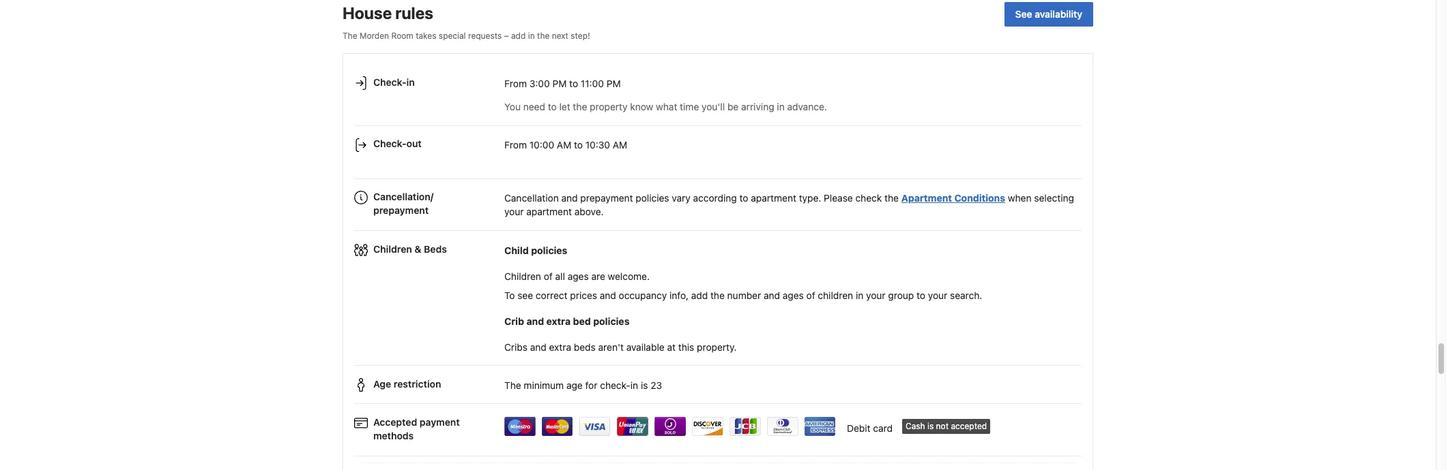 Task type: locate. For each thing, give the bounding box(es) containing it.
0 vertical spatial ages
[[568, 271, 589, 282]]

2 horizontal spatial policies
[[636, 192, 669, 204]]

house rules
[[343, 3, 433, 22]]

from 3:00 pm to 11:00 pm
[[504, 78, 621, 89]]

0 horizontal spatial children
[[373, 244, 412, 255]]

to left 10:30 am
[[574, 139, 583, 151]]

in down room
[[407, 77, 415, 88]]

in
[[528, 30, 535, 41], [407, 77, 415, 88], [777, 101, 785, 113], [856, 290, 864, 301], [631, 380, 638, 392]]

policies up aren't
[[593, 316, 630, 327]]

ages right all
[[568, 271, 589, 282]]

0 vertical spatial check-
[[373, 77, 407, 88]]

and right crib
[[527, 316, 544, 327]]

0 horizontal spatial the
[[343, 30, 357, 41]]

crib
[[504, 316, 524, 327]]

10:30 am
[[586, 139, 627, 151]]

cribs and extra beds aren't available at this property.
[[504, 342, 737, 353]]

0 vertical spatial children
[[373, 244, 412, 255]]

age
[[566, 380, 583, 392]]

1 vertical spatial prepayment
[[373, 205, 429, 217]]

are
[[591, 271, 605, 282]]

search.
[[950, 290, 982, 301]]

is inside the 'accepted payment methods and conditions' element
[[928, 422, 934, 432]]

policies
[[636, 192, 669, 204], [531, 245, 568, 256], [593, 316, 630, 327]]

apartment inside when selecting your apartment above.
[[526, 206, 572, 218]]

accepted payment methods
[[373, 417, 460, 442]]

to up the let
[[569, 78, 578, 89]]

your left search.
[[928, 290, 948, 301]]

0 horizontal spatial policies
[[531, 245, 568, 256]]

0 vertical spatial extra
[[546, 316, 571, 327]]

ages left children
[[783, 290, 804, 301]]

check- up cancellation/
[[373, 138, 407, 150]]

bed
[[573, 316, 591, 327]]

your left group
[[866, 290, 886, 301]]

1 vertical spatial apartment
[[526, 206, 572, 218]]

prices
[[570, 290, 597, 301]]

prepayment down cancellation/
[[373, 205, 429, 217]]

in right children
[[856, 290, 864, 301]]

1 vertical spatial extra
[[549, 342, 571, 353]]

need
[[523, 101, 545, 113]]

0 horizontal spatial of
[[544, 271, 553, 282]]

check-in
[[373, 77, 415, 88]]

add
[[511, 30, 526, 41], [691, 290, 708, 301]]

from left 10:00 am
[[504, 139, 527, 151]]

this
[[678, 342, 694, 353]]

to right group
[[917, 290, 926, 301]]

property.
[[697, 342, 737, 353]]

of
[[544, 271, 553, 282], [806, 290, 815, 301]]

1 vertical spatial add
[[691, 290, 708, 301]]

from up you
[[504, 78, 527, 89]]

correct
[[536, 290, 568, 301]]

0 horizontal spatial add
[[511, 30, 526, 41]]

of left children
[[806, 290, 815, 301]]

when selecting your apartment above.
[[504, 192, 1074, 218]]

child policies
[[504, 245, 568, 256]]

takes
[[416, 30, 436, 41]]

extra for beds
[[549, 342, 571, 353]]

1 horizontal spatial your
[[866, 290, 886, 301]]

extra left bed at left
[[546, 316, 571, 327]]

0 horizontal spatial apartment
[[526, 206, 572, 218]]

visa image
[[579, 418, 611, 437]]

1 vertical spatial policies
[[531, 245, 568, 256]]

the left the morden at top left
[[343, 30, 357, 41]]

check-
[[373, 77, 407, 88], [373, 138, 407, 150]]

1 vertical spatial from
[[504, 139, 527, 151]]

cancellation/
[[373, 191, 434, 203]]

aren't
[[598, 342, 624, 353]]

add right '–' on the top left of page
[[511, 30, 526, 41]]

and for cancellation and prepayment policies vary according to apartment type. please check the apartment conditions
[[561, 192, 578, 204]]

apartment
[[751, 192, 796, 204], [526, 206, 572, 218]]

beds
[[574, 342, 596, 353]]

0 horizontal spatial is
[[641, 380, 648, 392]]

0 vertical spatial the
[[343, 30, 357, 41]]

is left not
[[928, 422, 934, 432]]

2 vertical spatial policies
[[593, 316, 630, 327]]

check- down room
[[373, 77, 407, 88]]

extra left beds
[[549, 342, 571, 353]]

accepted
[[373, 417, 417, 429]]

methods
[[373, 431, 414, 442]]

check-out
[[373, 138, 422, 150]]

2 from from the top
[[504, 139, 527, 151]]

0 horizontal spatial prepayment
[[373, 205, 429, 217]]

1 check- from the top
[[373, 77, 407, 88]]

to for 10:00 am
[[574, 139, 583, 151]]

0 vertical spatial of
[[544, 271, 553, 282]]

11:00 pm
[[581, 78, 621, 89]]

0 vertical spatial is
[[641, 380, 648, 392]]

the
[[343, 30, 357, 41], [504, 380, 521, 392]]

1 horizontal spatial policies
[[593, 316, 630, 327]]

1 vertical spatial ages
[[783, 290, 804, 301]]

add right info,
[[691, 290, 708, 301]]

to left the let
[[548, 101, 557, 113]]

in left 23
[[631, 380, 638, 392]]

let
[[559, 101, 570, 113]]

and right the cribs
[[530, 342, 547, 353]]

discover image
[[692, 418, 724, 437]]

for
[[585, 380, 598, 392]]

1 horizontal spatial children
[[504, 271, 541, 282]]

not
[[936, 422, 949, 432]]

1 vertical spatial children
[[504, 271, 541, 282]]

0 vertical spatial from
[[504, 78, 527, 89]]

according
[[693, 192, 737, 204]]

children up see
[[504, 271, 541, 282]]

23
[[651, 380, 662, 392]]

0 vertical spatial apartment
[[751, 192, 796, 204]]

prepayment up above.
[[580, 192, 633, 204]]

of left all
[[544, 271, 553, 282]]

children for children of all ages are welcome.
[[504, 271, 541, 282]]

when
[[1008, 192, 1032, 204]]

ages
[[568, 271, 589, 282], [783, 290, 804, 301]]

1 horizontal spatial the
[[504, 380, 521, 392]]

next
[[552, 30, 569, 41]]

the right check
[[885, 192, 899, 204]]

from
[[504, 78, 527, 89], [504, 139, 527, 151]]

debit card
[[847, 423, 893, 435]]

children & beds
[[373, 244, 447, 255]]

american express image
[[805, 418, 836, 437]]

debit
[[847, 423, 871, 435]]

and up above.
[[561, 192, 578, 204]]

1 horizontal spatial is
[[928, 422, 934, 432]]

extra
[[546, 316, 571, 327], [549, 342, 571, 353]]

from for from 3:00 pm to 11:00 pm
[[504, 78, 527, 89]]

the for the morden room takes special requests – add in the next step!
[[343, 30, 357, 41]]

2 horizontal spatial your
[[928, 290, 948, 301]]

special
[[439, 30, 466, 41]]

the left next
[[537, 30, 550, 41]]

1 vertical spatial the
[[504, 380, 521, 392]]

children
[[373, 244, 412, 255], [504, 271, 541, 282]]

0 horizontal spatial ages
[[568, 271, 589, 282]]

2 check- from the top
[[373, 138, 407, 150]]

and
[[561, 192, 578, 204], [600, 290, 616, 301], [764, 290, 780, 301], [527, 316, 544, 327], [530, 342, 547, 353]]

accepted payment methods and conditions element
[[354, 411, 1082, 441]]

step!
[[571, 30, 590, 41]]

apartment left type.
[[751, 192, 796, 204]]

0 vertical spatial prepayment
[[580, 192, 633, 204]]

minimum
[[524, 380, 564, 392]]

to
[[569, 78, 578, 89], [548, 101, 557, 113], [574, 139, 583, 151], [740, 192, 748, 204], [917, 290, 926, 301]]

the left minimum in the left of the page
[[504, 380, 521, 392]]

children left "&"
[[373, 244, 412, 255]]

and right number
[[764, 290, 780, 301]]

and for cribs and extra beds aren't available at this property.
[[530, 342, 547, 353]]

add for the
[[691, 290, 708, 301]]

1 horizontal spatial add
[[691, 290, 708, 301]]

age restriction
[[373, 379, 441, 391]]

1 vertical spatial is
[[928, 422, 934, 432]]

1 vertical spatial check-
[[373, 138, 407, 150]]

apartment
[[901, 192, 952, 204]]

policies left vary
[[636, 192, 669, 204]]

beds
[[424, 244, 447, 255]]

0 horizontal spatial your
[[504, 206, 524, 218]]

is left 23
[[641, 380, 648, 392]]

1 from from the top
[[504, 78, 527, 89]]

1 horizontal spatial ages
[[783, 290, 804, 301]]

group
[[888, 290, 914, 301]]

0 vertical spatial add
[[511, 30, 526, 41]]

policies up all
[[531, 245, 568, 256]]

type.
[[799, 192, 821, 204]]

1 horizontal spatial of
[[806, 290, 815, 301]]

room
[[391, 30, 413, 41]]

prepayment
[[580, 192, 633, 204], [373, 205, 429, 217]]

0 vertical spatial policies
[[636, 192, 669, 204]]

apartment down cancellation
[[526, 206, 572, 218]]

your down cancellation
[[504, 206, 524, 218]]



Task type: vqa. For each thing, say whether or not it's contained in the screenshot.
Florida within the FLORIDA GULF COAST 14595 VILLAS
no



Task type: describe. For each thing, give the bounding box(es) containing it.
see
[[1015, 8, 1032, 19]]

&
[[415, 244, 421, 255]]

and for crib and extra bed policies
[[527, 316, 544, 327]]

advance.
[[787, 101, 827, 113]]

card
[[873, 423, 893, 435]]

prepayment inside cancellation/ prepayment
[[373, 205, 429, 217]]

1 horizontal spatial prepayment
[[580, 192, 633, 204]]

see availability
[[1015, 8, 1083, 19]]

children
[[818, 290, 853, 301]]

requests
[[468, 30, 502, 41]]

crib and extra bed policies
[[504, 316, 630, 327]]

house
[[343, 3, 392, 22]]

you need to let the property know what time you'll be arriving in advance.
[[504, 101, 827, 113]]

accepted
[[951, 422, 987, 432]]

check- for out
[[373, 138, 407, 150]]

cancellation/ prepayment
[[373, 191, 434, 217]]

out
[[407, 138, 422, 150]]

extra for bed
[[546, 316, 571, 327]]

3:00 pm
[[530, 78, 567, 89]]

number
[[727, 290, 761, 301]]

in right arriving
[[777, 101, 785, 113]]

child
[[504, 245, 529, 256]]

selecting
[[1034, 192, 1074, 204]]

children for children & beds
[[373, 244, 412, 255]]

solo image
[[655, 418, 686, 437]]

above.
[[575, 206, 604, 218]]

check- for in
[[373, 77, 407, 88]]

what
[[656, 101, 677, 113]]

info,
[[670, 290, 689, 301]]

and down are
[[600, 290, 616, 301]]

to for need
[[548, 101, 557, 113]]

rules
[[395, 3, 433, 22]]

apartment conditions link
[[901, 192, 1005, 204]]

jcb image
[[730, 418, 761, 437]]

children of all ages are welcome.
[[504, 271, 650, 282]]

arriving
[[741, 101, 774, 113]]

to
[[504, 290, 515, 301]]

property
[[590, 101, 628, 113]]

available
[[626, 342, 665, 353]]

add for in
[[511, 30, 526, 41]]

diners club image
[[767, 418, 799, 437]]

unionpay credit card image
[[617, 418, 648, 437]]

see availability button
[[1004, 2, 1093, 26]]

all
[[555, 271, 565, 282]]

the minimum age for check-in is 23
[[504, 380, 662, 392]]

morden
[[360, 30, 389, 41]]

to for 3:00 pm
[[569, 78, 578, 89]]

the left number
[[711, 290, 725, 301]]

mastercard image
[[542, 418, 573, 437]]

1 horizontal spatial apartment
[[751, 192, 796, 204]]

to see correct prices and occupancy info, add the number and ages of children in your group to your search.
[[504, 290, 982, 301]]

maestro image
[[504, 418, 536, 437]]

welcome.
[[608, 271, 650, 282]]

cribs
[[504, 342, 528, 353]]

from 10:00 am to 10:30 am
[[504, 139, 627, 151]]

conditions
[[955, 192, 1005, 204]]

from for from 10:00 am to 10:30 am
[[504, 139, 527, 151]]

10:00 am
[[530, 139, 571, 151]]

restriction
[[394, 379, 441, 391]]

cancellation
[[504, 192, 559, 204]]

be
[[728, 101, 739, 113]]

time
[[680, 101, 699, 113]]

check
[[856, 192, 882, 204]]

at
[[667, 342, 676, 353]]

the for the minimum age for check-in is 23
[[504, 380, 521, 392]]

1 vertical spatial of
[[806, 290, 815, 301]]

vary
[[672, 192, 691, 204]]

see
[[518, 290, 533, 301]]

payment
[[420, 417, 460, 429]]

cash
[[906, 422, 925, 432]]

you
[[504, 101, 521, 113]]

cash is not accepted
[[906, 422, 987, 432]]

occupancy
[[619, 290, 667, 301]]

the morden room takes special requests – add in the next step!
[[343, 30, 590, 41]]

check-
[[600, 380, 631, 392]]

–
[[504, 30, 509, 41]]

age
[[373, 379, 391, 391]]

cancellation and prepayment policies vary according to apartment type. please check the apartment conditions
[[504, 192, 1005, 204]]

the right the let
[[573, 101, 587, 113]]

in right '–' on the top left of page
[[528, 30, 535, 41]]

to right according
[[740, 192, 748, 204]]

you'll
[[702, 101, 725, 113]]

your inside when selecting your apartment above.
[[504, 206, 524, 218]]

availability
[[1035, 8, 1083, 19]]

please
[[824, 192, 853, 204]]



